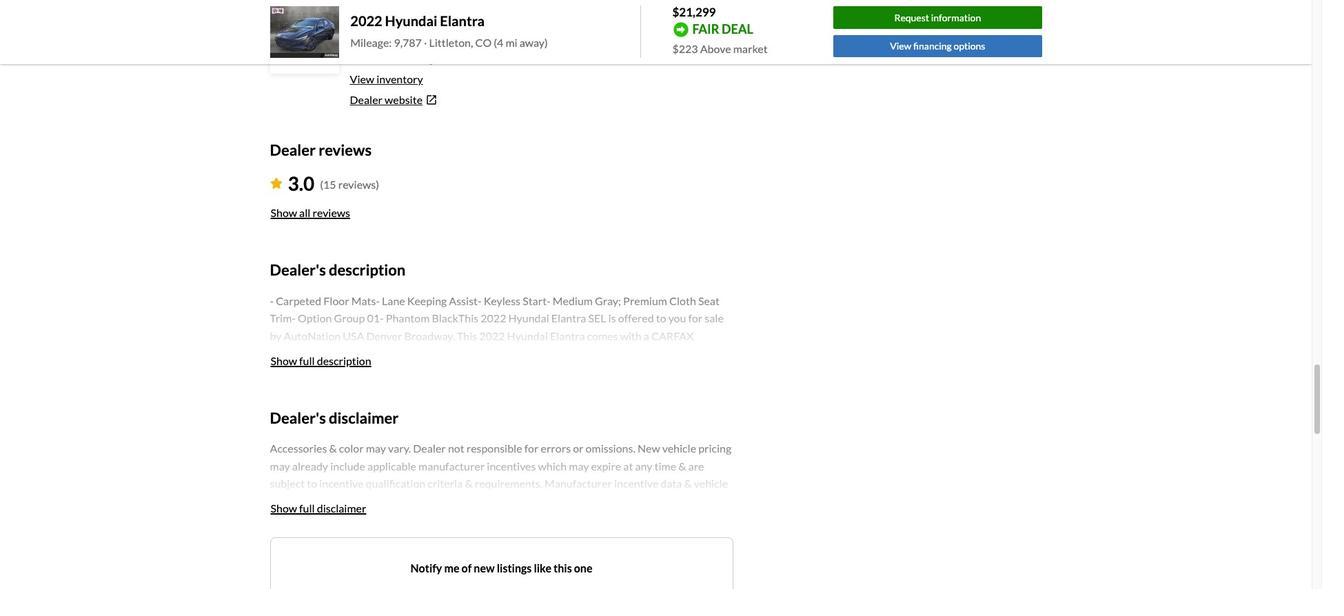 Task type: describe. For each thing, give the bounding box(es) containing it.
reviews)
[[338, 178, 379, 191]]

0 horizontal spatial looking
[[451, 382, 486, 395]]

which
[[370, 347, 398, 360]]

dealer website link
[[350, 92, 733, 108]]

show for 3.0
[[271, 206, 297, 219]]

1 vertical spatial is
[[292, 382, 300, 395]]

fair
[[693, 21, 719, 36]]

1 vertical spatial broadway
[[386, 52, 434, 65]]

0 vertical spatial keeping
[[407, 294, 447, 307]]

(218) 438-0997
[[350, 31, 426, 44]]

me
[[444, 562, 460, 575]]

0 vertical spatial description
[[329, 261, 406, 279]]

you've
[[391, 382, 423, 395]]

show for - medium gray; premium cloth seat trim
[[271, 354, 297, 367]]

all
[[299, 206, 311, 219]]

1 horizontal spatial with
[[620, 329, 642, 343]]

0 vertical spatial reviews
[[319, 141, 372, 159]]

options inside button
[[954, 40, 986, 52]]

0 horizontal spatial sel
[[350, 400, 368, 413]]

styling,
[[298, 365, 332, 378]]

hyundai up certainty.
[[507, 329, 548, 343]]

gray;
[[595, 294, 621, 307]]

what
[[365, 382, 389, 395]]

- up - option group 01 - phantom black in the left of the page
[[376, 294, 380, 307]]

full for disclaimer
[[299, 502, 315, 515]]

0 vertical spatial floor
[[324, 294, 349, 307]]

- inside 'this 2022 hyundai elantra sel is offered to you for sale by autonation usa denver broadway. this 2022 hyundai elantra comes with a carfax buyback guarantee, which means you can buy with certainty. if you are looking for a vehicle with great styling, options and incredible fuel economy, look no further than this quality automobile. this is the one. just what you've been looking for. driven by many, but adored by more, the hyundai elantra sel is a perfect addition to any home. additional information lane keeping assist,keyless start,carpeted floor mats (pio),medium gray, premium cloth seat trim,phantom black,option group 01 -inc: standard equipment'
[[453, 453, 457, 466]]

view for view financing options
[[890, 40, 912, 52]]

dealer's disclaimer
[[270, 409, 399, 427]]

trim,phantom
[[270, 453, 338, 466]]

$223
[[673, 42, 698, 55]]

show inside button
[[271, 502, 297, 515]]

2022 inside '2022 hyundai elantra mileage: 9,787 · littleton, co (4 mi away)'
[[350, 13, 382, 29]]

2 horizontal spatial by
[[640, 382, 652, 395]]

1 horizontal spatial by
[[542, 382, 553, 395]]

view inventory
[[350, 72, 423, 85]]

above
[[700, 42, 731, 55]]

(15
[[320, 178, 336, 191]]

2 horizontal spatial you
[[669, 312, 686, 325]]

sale
[[705, 312, 724, 325]]

1 vertical spatial this
[[457, 329, 477, 343]]

0 horizontal spatial by
[[270, 329, 282, 343]]

autonation usa denver broadway image
[[271, 6, 338, 72]]

information
[[931, 12, 981, 23]]

website
[[385, 93, 423, 106]]

autonation usa denver broadway link
[[350, 5, 567, 21]]

show full disclaimer button
[[270, 494, 367, 524]]

usa inside 'this 2022 hyundai elantra sel is offered to you for sale by autonation usa denver broadway. this 2022 hyundai elantra comes with a carfax buyback guarantee, which means you can buy with certainty. if you are looking for a vehicle with great styling, options and incredible fuel economy, look no further than this quality automobile. this is the one. just what you've been looking for. driven by many, but adored by more, the hyundai elantra sel is a perfect addition to any home. additional information lane keeping assist,keyless start,carpeted floor mats (pio),medium gray, premium cloth seat trim,phantom black,option group 01 -inc: standard equipment'
[[343, 329, 364, 343]]

dealer website
[[350, 93, 423, 106]]

denver inside 'this 2022 hyundai elantra sel is offered to you for sale by autonation usa denver broadway. this 2022 hyundai elantra comes with a carfax buyback guarantee, which means you can buy with certainty. if you are looking for a vehicle with great styling, options and incredible fuel economy, look no further than this quality automobile. this is the one. just what you've been looking for. driven by many, but adored by more, the hyundai elantra sel is a perfect addition to any home. additional information lane keeping assist,keyless start,carpeted floor mats (pio),medium gray, premium cloth seat trim,phantom black,option group 01 -inc: standard equipment'
[[366, 329, 402, 343]]

keyless
[[484, 294, 521, 307]]

co inside '2022 hyundai elantra mileage: 9,787 · littleton, co (4 mi away)'
[[475, 36, 492, 49]]

dealer for dealer reviews
[[270, 141, 316, 159]]

1 horizontal spatial autonation
[[350, 5, 423, 21]]

no
[[534, 365, 546, 378]]

many,
[[555, 382, 583, 395]]

hyundai down start
[[508, 312, 549, 325]]

- option group 01 - phantom black
[[292, 312, 458, 325]]

3.0
[[288, 172, 315, 195]]

seat inside - medium gray; premium cloth seat trim
[[698, 294, 720, 307]]

0 vertical spatial lane
[[382, 294, 405, 307]]

0 vertical spatial mats
[[351, 294, 376, 307]]

one
[[574, 562, 593, 575]]

carpeted
[[276, 294, 321, 307]]

start,carpeted
[[407, 435, 479, 448]]

- down carpeted
[[292, 312, 296, 325]]

inventory
[[377, 72, 423, 85]]

5501
[[350, 52, 376, 65]]

home.
[[498, 400, 528, 413]]

premium inside - medium gray; premium cloth seat trim
[[623, 294, 667, 307]]

hyundai up additional
[[270, 400, 311, 413]]

1 vertical spatial 2022
[[481, 312, 506, 325]]

carfax
[[652, 329, 694, 343]]

2022 hyundai elantra mileage: 9,787 · littleton, co (4 mi away)
[[350, 13, 548, 49]]

3.0 (15 reviews)
[[288, 172, 379, 195]]

market
[[733, 42, 768, 55]]

elantra up if
[[550, 329, 585, 343]]

hyundai inside '2022 hyundai elantra mileage: 9,787 · littleton, co (4 mi away)'
[[385, 13, 437, 29]]

1 vertical spatial co
[[485, 52, 501, 65]]

certainty.
[[517, 347, 562, 360]]

medium
[[553, 294, 593, 307]]

view financing options button
[[834, 35, 1042, 58]]

1 vertical spatial littleton,
[[438, 52, 482, 65]]

addition
[[425, 400, 465, 413]]

0 vertical spatial sel
[[589, 312, 606, 325]]

and
[[372, 365, 390, 378]]

been
[[425, 382, 449, 395]]

0 horizontal spatial this
[[554, 562, 572, 575]]

0 vertical spatial this
[[458, 312, 479, 325]]

2 vertical spatial is
[[370, 400, 378, 413]]

- left phantom on the left of the page
[[380, 312, 384, 325]]

any
[[479, 400, 496, 413]]

show all reviews
[[271, 206, 350, 219]]

mi
[[506, 36, 518, 49]]

look
[[511, 365, 532, 378]]

incredible
[[392, 365, 441, 378]]

group inside 'this 2022 hyundai elantra sel is offered to you for sale by autonation usa denver broadway. this 2022 hyundai elantra comes with a carfax buyback guarantee, which means you can buy with certainty. if you are looking for a vehicle with great styling, options and incredible fuel economy, look no further than this quality automobile. this is the one. just what you've been looking for. driven by many, but adored by more, the hyundai elantra sel is a perfect addition to any home. additional information lane keeping assist,keyless start,carpeted floor mats (pio),medium gray, premium cloth seat trim,phantom black,option group 01 -inc: standard equipment'
[[405, 453, 436, 466]]

request information
[[895, 12, 981, 23]]

adored
[[604, 382, 638, 395]]

0 vertical spatial group
[[334, 312, 365, 325]]

disclaimer inside button
[[317, 502, 366, 515]]

1 horizontal spatial a
[[644, 329, 649, 343]]

1 horizontal spatial for
[[688, 312, 703, 325]]

financing
[[914, 40, 952, 52]]

show full description button
[[270, 346, 372, 376]]

(218)
[[350, 31, 376, 44]]

show all reviews button
[[270, 198, 351, 228]]

0 horizontal spatial with
[[493, 347, 514, 360]]



Task type: locate. For each thing, give the bounding box(es) containing it.
0 vertical spatial broadway
[[504, 5, 567, 21]]

1 horizontal spatial sel
[[589, 312, 606, 325]]

denver
[[456, 5, 501, 21], [366, 329, 402, 343]]

littleton, up 5501 s broadway , littleton, co 80121
[[429, 36, 473, 49]]

disclaimer down black,option
[[317, 502, 366, 515]]

reviews right the all
[[313, 206, 350, 219]]

quality
[[629, 365, 663, 378]]

cloth
[[670, 294, 696, 307], [675, 435, 702, 448]]

- left medium
[[547, 294, 551, 307]]

0 horizontal spatial is
[[292, 382, 300, 395]]

buyback
[[270, 347, 312, 360]]

autonation down option
[[284, 329, 341, 343]]

guarantee,
[[314, 347, 367, 360]]

0 vertical spatial view
[[890, 40, 912, 52]]

01 inside 'this 2022 hyundai elantra sel is offered to you for sale by autonation usa denver broadway. this 2022 hyundai elantra comes with a carfax buyback guarantee, which means you can buy with certainty. if you are looking for a vehicle with great styling, options and incredible fuel economy, look no further than this quality automobile. this is the one. just what you've been looking for. driven by many, but adored by more, the hyundai elantra sel is a perfect addition to any home. additional information lane keeping assist,keyless start,carpeted floor mats (pio),medium gray, premium cloth seat trim,phantom black,option group 01 -inc: standard equipment'
[[438, 453, 451, 466]]

view for view inventory
[[350, 72, 374, 85]]

elantra down medium
[[551, 312, 586, 325]]

0 horizontal spatial denver
[[366, 329, 402, 343]]

2 vertical spatial 2022
[[479, 329, 505, 343]]

0 vertical spatial looking
[[611, 347, 647, 360]]

options down information
[[954, 40, 986, 52]]

this up the adored
[[609, 365, 627, 378]]

full down trim,phantom
[[299, 502, 315, 515]]

0 horizontal spatial for
[[649, 347, 663, 360]]

with right buy
[[493, 347, 514, 360]]

- down start,carpeted
[[453, 453, 457, 466]]

littleton, inside '2022 hyundai elantra mileage: 9,787 · littleton, co (4 mi away)'
[[429, 36, 473, 49]]

lane inside 'this 2022 hyundai elantra sel is offered to you for sale by autonation usa denver broadway. this 2022 hyundai elantra comes with a carfax buyback guarantee, which means you can buy with certainty. if you are looking for a vehicle with great styling, options and incredible fuel economy, look no further than this quality automobile. this is the one. just what you've been looking for. driven by many, but adored by more, the hyundai elantra sel is a perfect addition to any home. additional information lane keeping assist,keyless start,carpeted floor mats (pio),medium gray, premium cloth seat trim,phantom black,option group 01 -inc: standard equipment'
[[270, 435, 293, 448]]

autonation usa denver broadway
[[350, 5, 567, 21]]

reviews up 3.0 (15 reviews)
[[319, 141, 372, 159]]

1 dealer's from the top
[[270, 261, 326, 279]]

fair deal
[[693, 21, 753, 36]]

request
[[895, 12, 929, 23]]

1 vertical spatial for
[[649, 347, 663, 360]]

description inside button
[[317, 354, 371, 367]]

the down automobile.
[[684, 382, 700, 395]]

than
[[585, 365, 607, 378]]

0 horizontal spatial options
[[334, 365, 370, 378]]

1 horizontal spatial is
[[370, 400, 378, 413]]

2 dealer's from the top
[[270, 409, 326, 427]]

2022 up buy
[[479, 329, 505, 343]]

inc:
[[457, 453, 474, 466]]

this right like
[[554, 562, 572, 575]]

lane up phantom on the left of the page
[[382, 294, 405, 307]]

1 vertical spatial group
[[405, 453, 436, 466]]

description up just at the left bottom
[[317, 354, 371, 367]]

elantra
[[440, 13, 485, 29], [551, 312, 586, 325], [550, 329, 585, 343], [313, 400, 348, 413]]

reviews
[[319, 141, 372, 159], [313, 206, 350, 219]]

by down no
[[542, 382, 553, 395]]

sel up "comes"
[[589, 312, 606, 325]]

if
[[564, 347, 571, 360]]

elantra inside '2022 hyundai elantra mileage: 9,787 · littleton, co (4 mi away)'
[[440, 13, 485, 29]]

1 horizontal spatial denver
[[456, 5, 501, 21]]

just
[[343, 382, 363, 395]]

1 horizontal spatial floor
[[481, 435, 507, 448]]

0 vertical spatial littleton,
[[429, 36, 473, 49]]

1 vertical spatial dealer
[[270, 141, 316, 159]]

standard
[[476, 453, 520, 466]]

for left sale at right bottom
[[688, 312, 703, 325]]

full right great
[[299, 354, 315, 367]]

keeping up trim,phantom
[[295, 435, 335, 448]]

sel down just at the left bottom
[[350, 400, 368, 413]]

the down styling,
[[302, 382, 318, 395]]

- up trim
[[270, 294, 274, 307]]

premium
[[623, 294, 667, 307], [629, 435, 673, 448]]

1 vertical spatial lane
[[270, 435, 293, 448]]

disclaimer up assist,keyless
[[329, 409, 399, 427]]

black,option
[[340, 453, 403, 466]]

of
[[462, 562, 472, 575]]

0 horizontal spatial 01
[[367, 312, 380, 325]]

0 horizontal spatial lane
[[270, 435, 293, 448]]

request information button
[[834, 6, 1042, 29]]

1 vertical spatial disclaimer
[[317, 502, 366, 515]]

(pio),medium
[[535, 435, 600, 448]]

0 horizontal spatial to
[[467, 400, 477, 413]]

view down 5501
[[350, 72, 374, 85]]

seat
[[698, 294, 720, 307], [704, 435, 726, 448]]

0 vertical spatial seat
[[698, 294, 720, 307]]

hyundai
[[385, 13, 437, 29], [508, 312, 549, 325], [507, 329, 548, 343], [270, 400, 311, 413]]

new
[[474, 562, 495, 575]]

driven
[[507, 382, 540, 395]]

2 the from the left
[[684, 382, 700, 395]]

- left keyless
[[478, 294, 482, 307]]

full inside button
[[299, 354, 315, 367]]

for.
[[489, 382, 504, 395]]

0 vertical spatial 2022
[[350, 13, 382, 29]]

show down trim,phantom
[[271, 502, 297, 515]]

1 vertical spatial looking
[[451, 382, 486, 395]]

0 vertical spatial disclaimer
[[329, 409, 399, 427]]

0 vertical spatial usa
[[426, 5, 453, 21]]

1 vertical spatial keeping
[[295, 435, 335, 448]]

2 vertical spatial this
[[270, 382, 290, 395]]

2 full from the top
[[299, 502, 315, 515]]

premium up offered
[[623, 294, 667, 307]]

buy
[[473, 347, 491, 360]]

3 show from the top
[[271, 502, 297, 515]]

0 vertical spatial autonation
[[350, 5, 423, 21]]

0 horizontal spatial mats
[[351, 294, 376, 307]]

elantra down one.
[[313, 400, 348, 413]]

dealer reviews
[[270, 141, 372, 159]]

dealer up 3.0
[[270, 141, 316, 159]]

to left 'any'
[[467, 400, 477, 413]]

- inside - medium gray; premium cloth seat trim
[[547, 294, 551, 307]]

looking
[[611, 347, 647, 360], [451, 382, 486, 395]]

perfect
[[387, 400, 423, 413]]

1 horizontal spatial group
[[405, 453, 436, 466]]

comes
[[587, 329, 618, 343]]

1 show from the top
[[271, 206, 297, 219]]

floor up option
[[324, 294, 349, 307]]

dealer's up trim,phantom
[[270, 409, 326, 427]]

this
[[458, 312, 479, 325], [457, 329, 477, 343], [270, 382, 290, 395]]

with down offered
[[620, 329, 642, 343]]

by down trim
[[270, 329, 282, 343]]

you left can
[[434, 347, 452, 360]]

co left (4 at the top
[[475, 36, 492, 49]]

1 vertical spatial sel
[[350, 400, 368, 413]]

start
[[523, 294, 547, 307]]

$223 above market
[[673, 42, 768, 55]]

mileage:
[[350, 36, 392, 49]]

1 vertical spatial to
[[467, 400, 477, 413]]

littleton, right ,
[[438, 52, 482, 65]]

broadway down 9,787
[[386, 52, 434, 65]]

keeping up black
[[407, 294, 447, 307]]

cloth down more,
[[675, 435, 702, 448]]

2022 up (218)
[[350, 13, 382, 29]]

usa up guarantee,
[[343, 329, 364, 343]]

black
[[432, 312, 458, 325]]

1 vertical spatial floor
[[481, 435, 507, 448]]

premium inside 'this 2022 hyundai elantra sel is offered to you for sale by autonation usa denver broadway. this 2022 hyundai elantra comes with a carfax buyback guarantee, which means you can buy with certainty. if you are looking for a vehicle with great styling, options and incredible fuel economy, look no further than this quality automobile. this is the one. just what you've been looking for. driven by many, but adored by more, the hyundai elantra sel is a perfect addition to any home. additional information lane keeping assist,keyless start,carpeted floor mats (pio),medium gray, premium cloth seat trim,phantom black,option group 01 -inc: standard equipment'
[[629, 435, 673, 448]]

is down "what"
[[370, 400, 378, 413]]

1 vertical spatial premium
[[629, 435, 673, 448]]

0 vertical spatial this
[[609, 365, 627, 378]]

this 2022 hyundai elantra sel is offered to you for sale by autonation usa denver broadway. this 2022 hyundai elantra comes with a carfax buyback guarantee, which means you can buy with certainty. if you are looking for a vehicle with great styling, options and incredible fuel economy, look no further than this quality automobile. this is the one. just what you've been looking for. driven by many, but adored by more, the hyundai elantra sel is a perfect addition to any home. additional information lane keeping assist,keyless start,carpeted floor mats (pio),medium gray, premium cloth seat trim,phantom black,option group 01 -inc: standard equipment
[[270, 312, 731, 466]]

by down quality
[[640, 382, 652, 395]]

0997
[[401, 31, 426, 44]]

additional
[[270, 418, 320, 431]]

1 vertical spatial cloth
[[675, 435, 702, 448]]

1 vertical spatial reviews
[[313, 206, 350, 219]]

dealer's for dealer's description
[[270, 261, 326, 279]]

group down start,carpeted
[[405, 453, 436, 466]]

1 vertical spatial this
[[554, 562, 572, 575]]

1 horizontal spatial dealer
[[350, 93, 383, 106]]

1 horizontal spatial the
[[684, 382, 700, 395]]

0 vertical spatial dealer
[[350, 93, 383, 106]]

1 vertical spatial full
[[299, 502, 315, 515]]

a down offered
[[644, 329, 649, 343]]

options up just at the left bottom
[[334, 365, 370, 378]]

mats up - option group 01 - phantom black in the left of the page
[[351, 294, 376, 307]]

premium right gray,
[[629, 435, 673, 448]]

lane
[[382, 294, 405, 307], [270, 435, 293, 448]]

dealer down view inventory link
[[350, 93, 383, 106]]

one.
[[320, 382, 341, 395]]

dealer's
[[270, 261, 326, 279], [270, 409, 326, 427]]

1 horizontal spatial lane
[[382, 294, 405, 307]]

group right option
[[334, 312, 365, 325]]

1 horizontal spatial to
[[656, 312, 666, 325]]

1 vertical spatial view
[[350, 72, 374, 85]]

2 vertical spatial show
[[271, 502, 297, 515]]

dealer's for dealer's disclaimer
[[270, 409, 326, 427]]

1 vertical spatial autonation
[[284, 329, 341, 343]]

autonation inside 'this 2022 hyundai elantra sel is offered to you for sale by autonation usa denver broadway. this 2022 hyundai elantra comes with a carfax buyback guarantee, which means you can buy with certainty. if you are looking for a vehicle with great styling, options and incredible fuel economy, look no further than this quality automobile. this is the one. just what you've been looking for. driven by many, but adored by more, the hyundai elantra sel is a perfect addition to any home. additional information lane keeping assist,keyless start,carpeted floor mats (pio),medium gray, premium cloth seat trim,phantom black,option group 01 -inc: standard equipment'
[[284, 329, 341, 343]]

1 horizontal spatial keeping
[[407, 294, 447, 307]]

this down assist
[[458, 312, 479, 325]]

a down carfax
[[665, 347, 671, 360]]

1 horizontal spatial this
[[609, 365, 627, 378]]

like
[[534, 562, 552, 575]]

seat inside 'this 2022 hyundai elantra sel is offered to you for sale by autonation usa denver broadway. this 2022 hyundai elantra comes with a carfax buyback guarantee, which means you can buy with certainty. if you are looking for a vehicle with great styling, options and incredible fuel economy, look no further than this quality automobile. this is the one. just what you've been looking for. driven by many, but adored by more, the hyundai elantra sel is a perfect addition to any home. additional information lane keeping assist,keyless start,carpeted floor mats (pio),medium gray, premium cloth seat trim,phantom black,option group 01 -inc: standard equipment'
[[704, 435, 726, 448]]

2022 hyundai elantra image
[[270, 6, 339, 58]]

view inside button
[[890, 40, 912, 52]]

view financing options
[[890, 40, 986, 52]]

0 vertical spatial co
[[475, 36, 492, 49]]

assist
[[449, 294, 478, 307]]

this up can
[[457, 329, 477, 343]]

vehicle
[[673, 347, 707, 360]]

9,787
[[394, 36, 422, 49]]

but
[[585, 382, 602, 395]]

assist,keyless
[[337, 435, 405, 448]]

1 horizontal spatial view
[[890, 40, 912, 52]]

means
[[400, 347, 432, 360]]

0 vertical spatial a
[[644, 329, 649, 343]]

looking down "fuel"
[[451, 382, 486, 395]]

cloth inside - medium gray; premium cloth seat trim
[[670, 294, 696, 307]]

0 horizontal spatial you
[[434, 347, 452, 360]]

hyundai up 0997
[[385, 13, 437, 29]]

dealer for dealer website
[[350, 93, 383, 106]]

this inside 'this 2022 hyundai elantra sel is offered to you for sale by autonation usa denver broadway. this 2022 hyundai elantra comes with a carfax buyback guarantee, which means you can buy with certainty. if you are looking for a vehicle with great styling, options and incredible fuel economy, look no further than this quality automobile. this is the one. just what you've been looking for. driven by many, but adored by more, the hyundai elantra sel is a perfect addition to any home. additional information lane keeping assist,keyless start,carpeted floor mats (pio),medium gray, premium cloth seat trim,phantom black,option group 01 -inc: standard equipment'
[[609, 365, 627, 378]]

cloth inside 'this 2022 hyundai elantra sel is offered to you for sale by autonation usa denver broadway. this 2022 hyundai elantra comes with a carfax buyback guarantee, which means you can buy with certainty. if you are looking for a vehicle with great styling, options and incredible fuel economy, look no further than this quality automobile. this is the one. just what you've been looking for. driven by many, but adored by more, the hyundai elantra sel is a perfect addition to any home. additional information lane keeping assist,keyless start,carpeted floor mats (pio),medium gray, premium cloth seat trim,phantom black,option group 01 -inc: standard equipment'
[[675, 435, 702, 448]]

0 horizontal spatial the
[[302, 382, 318, 395]]

1 horizontal spatial broadway
[[504, 5, 567, 21]]

s
[[378, 52, 383, 65]]

usa up '·' at top
[[426, 5, 453, 21]]

notify
[[411, 562, 442, 575]]

0 vertical spatial for
[[688, 312, 703, 325]]

0 vertical spatial full
[[299, 354, 315, 367]]

view inventory link
[[350, 72, 423, 85]]

0 vertical spatial is
[[609, 312, 616, 325]]

0 vertical spatial to
[[656, 312, 666, 325]]

2 horizontal spatial a
[[665, 347, 671, 360]]

438-
[[378, 31, 401, 44]]

1 vertical spatial mats
[[509, 435, 533, 448]]

information
[[322, 418, 380, 431]]

economy,
[[463, 365, 509, 378]]

away)
[[520, 36, 548, 49]]

co
[[475, 36, 492, 49], [485, 52, 501, 65]]

a down "what"
[[380, 400, 385, 413]]

full for description
[[299, 354, 315, 367]]

(4
[[494, 36, 504, 49]]

1 full from the top
[[299, 354, 315, 367]]

01 left phantom on the left of the page
[[367, 312, 380, 325]]

reviews inside button
[[313, 206, 350, 219]]

this down great
[[270, 382, 290, 395]]

show full description
[[271, 354, 371, 367]]

floor up standard
[[481, 435, 507, 448]]

1 vertical spatial show
[[271, 354, 297, 367]]

0 horizontal spatial floor
[[324, 294, 349, 307]]

cloth up carfax
[[670, 294, 696, 307]]

for up quality
[[649, 347, 663, 360]]

dealer's description
[[270, 261, 406, 279]]

floor inside 'this 2022 hyundai elantra sel is offered to you for sale by autonation usa denver broadway. this 2022 hyundai elantra comes with a carfax buyback guarantee, which means you can buy with certainty. if you are looking for a vehicle with great styling, options and incredible fuel economy, look no further than this quality automobile. this is the one. just what you've been looking for. driven by many, but adored by more, the hyundai elantra sel is a perfect addition to any home. additional information lane keeping assist,keyless start,carpeted floor mats (pio),medium gray, premium cloth seat trim,phantom black,option group 01 -inc: standard equipment'
[[481, 435, 507, 448]]

dealer's up carpeted
[[270, 261, 326, 279]]

can
[[454, 347, 471, 360]]

co down (4 at the top
[[485, 52, 501, 65]]

autonation up the (218) 438-0997 "link"
[[350, 5, 423, 21]]

keeping inside 'this 2022 hyundai elantra sel is offered to you for sale by autonation usa denver broadway. this 2022 hyundai elantra comes with a carfax buyback guarantee, which means you can buy with certainty. if you are looking for a vehicle with great styling, options and incredible fuel economy, look no further than this quality automobile. this is the one. just what you've been looking for. driven by many, but adored by more, the hyundai elantra sel is a perfect addition to any home. additional information lane keeping assist,keyless start,carpeted floor mats (pio),medium gray, premium cloth seat trim,phantom black,option group 01 -inc: standard equipment'
[[295, 435, 335, 448]]

broadway up away)
[[504, 5, 567, 21]]

0 vertical spatial show
[[271, 206, 297, 219]]

0 horizontal spatial dealer
[[270, 141, 316, 159]]

you up carfax
[[669, 312, 686, 325]]

with right vehicle
[[709, 347, 731, 360]]

show
[[271, 206, 297, 219], [271, 354, 297, 367], [271, 502, 297, 515]]

0 vertical spatial options
[[954, 40, 986, 52]]

0 horizontal spatial autonation
[[284, 329, 341, 343]]

show full disclaimer
[[271, 502, 366, 515]]

0 horizontal spatial a
[[380, 400, 385, 413]]

star image
[[270, 178, 282, 189]]

looking up quality
[[611, 347, 647, 360]]

you right if
[[573, 347, 591, 360]]

show left the all
[[271, 206, 297, 219]]

trim
[[270, 312, 292, 325]]

is down gray;
[[609, 312, 616, 325]]

for
[[688, 312, 703, 325], [649, 347, 663, 360]]

offered
[[618, 312, 654, 325]]

$21,299
[[673, 5, 716, 19]]

a
[[644, 329, 649, 343], [665, 347, 671, 360], [380, 400, 385, 413]]

elantra up 5501 s broadway , littleton, co 80121
[[440, 13, 485, 29]]

dealer
[[350, 93, 383, 106], [270, 141, 316, 159]]

listings
[[497, 562, 532, 575]]

2 horizontal spatial with
[[709, 347, 731, 360]]

floor
[[324, 294, 349, 307], [481, 435, 507, 448]]

0 horizontal spatial view
[[350, 72, 374, 85]]

01 down start,carpeted
[[438, 453, 451, 466]]

full inside button
[[299, 502, 315, 515]]

1 vertical spatial dealer's
[[270, 409, 326, 427]]

mats inside 'this 2022 hyundai elantra sel is offered to you for sale by autonation usa denver broadway. this 2022 hyundai elantra comes with a carfax buyback guarantee, which means you can buy with certainty. if you are looking for a vehicle with great styling, options and incredible fuel economy, look no further than this quality automobile. this is the one. just what you've been looking for. driven by many, but adored by more, the hyundai elantra sel is a perfect addition to any home. additional information lane keeping assist,keyless start,carpeted floor mats (pio),medium gray, premium cloth seat trim,phantom black,option group 01 -inc: standard equipment'
[[509, 435, 533, 448]]

denver up (4 at the top
[[456, 5, 501, 21]]

show left styling,
[[271, 354, 297, 367]]

1 horizontal spatial you
[[573, 347, 591, 360]]

2 show from the top
[[271, 354, 297, 367]]

0 vertical spatial denver
[[456, 5, 501, 21]]

2022 down keyless
[[481, 312, 506, 325]]

full
[[299, 354, 315, 367], [299, 502, 315, 515]]

1 the from the left
[[302, 382, 318, 395]]

is down great
[[292, 382, 300, 395]]

2 vertical spatial a
[[380, 400, 385, 413]]

mats up standard
[[509, 435, 533, 448]]

to up carfax
[[656, 312, 666, 325]]

1 horizontal spatial usa
[[426, 5, 453, 21]]

deal
[[722, 21, 753, 36]]

the
[[302, 382, 318, 395], [684, 382, 700, 395]]

view down "request"
[[890, 40, 912, 52]]

denver up which
[[366, 329, 402, 343]]

description up - option group 01 - phantom black in the left of the page
[[329, 261, 406, 279]]

1 vertical spatial description
[[317, 354, 371, 367]]

1 horizontal spatial 01
[[438, 453, 451, 466]]

options inside 'this 2022 hyundai elantra sel is offered to you for sale by autonation usa denver broadway. this 2022 hyundai elantra comes with a carfax buyback guarantee, which means you can buy with certainty. if you are looking for a vehicle with great styling, options and incredible fuel economy, look no further than this quality automobile. this is the one. just what you've been looking for. driven by many, but adored by more, the hyundai elantra sel is a perfect addition to any home. additional information lane keeping assist,keyless start,carpeted floor mats (pio),medium gray, premium cloth seat trim,phantom black,option group 01 -inc: standard equipment'
[[334, 365, 370, 378]]

by
[[270, 329, 282, 343], [542, 382, 553, 395], [640, 382, 652, 395]]

lane down additional
[[270, 435, 293, 448]]

option
[[298, 312, 332, 325]]

usa
[[426, 5, 453, 21], [343, 329, 364, 343]]



Task type: vqa. For each thing, say whether or not it's contained in the screenshot.
Touring
no



